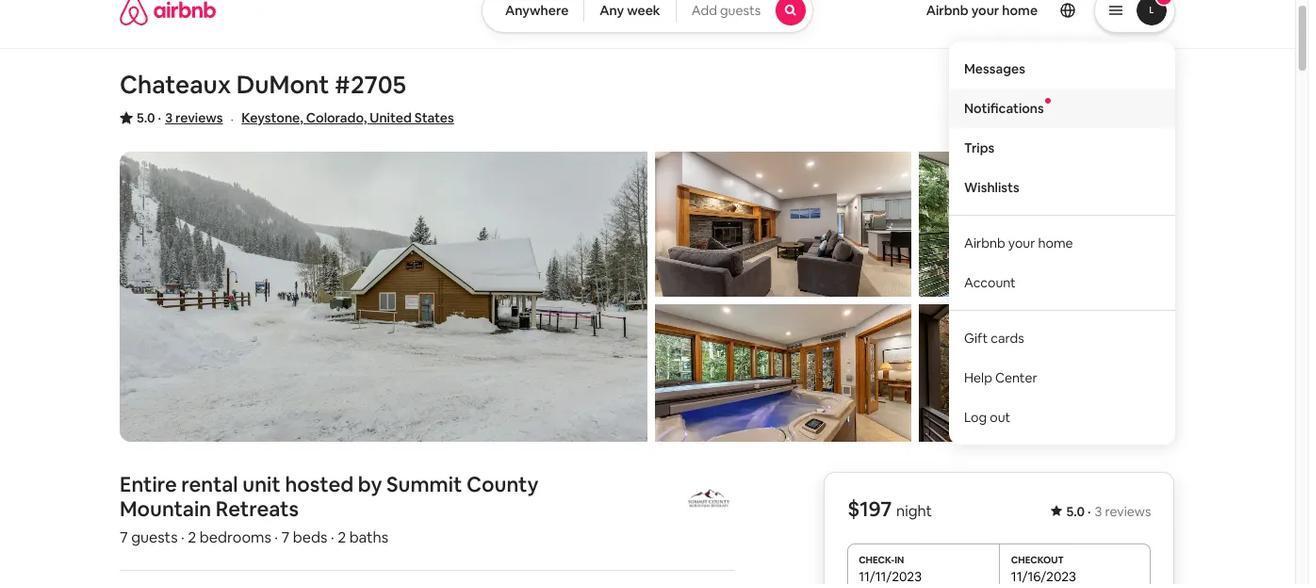 Task type: describe. For each thing, give the bounding box(es) containing it.
0 vertical spatial home
[[1002, 2, 1038, 19]]

account link
[[949, 263, 1176, 302]]

2 2 from the left
[[338, 528, 346, 548]]

united
[[370, 109, 412, 126]]

messages link
[[949, 49, 1176, 88]]

· keystone, colorado, united states
[[231, 109, 454, 129]]

0 vertical spatial 5.0
[[137, 109, 155, 126]]

brand new private in-door hot tub. image
[[655, 304, 912, 442]]

log
[[964, 409, 987, 426]]

2 private patio offering courtyard and mature pine tree views. image from the top
[[919, 304, 1176, 442]]

beds
[[293, 528, 327, 548]]

by
[[358, 471, 382, 498]]

0 horizontal spatial reviews
[[175, 109, 223, 126]]

chateaux
[[120, 69, 231, 101]]

wishlists
[[964, 179, 1020, 196]]

add
[[692, 2, 717, 19]]

trips
[[964, 139, 995, 156]]

add guests
[[692, 2, 761, 19]]

entire rental unit hosted by summit county mountain retreats 7 guests · 2 bedrooms · 7 beds · 2 baths
[[120, 471, 539, 548]]

1 horizontal spatial 5.0 · 3 reviews
[[1066, 503, 1151, 520]]

0 vertical spatial airbnb
[[926, 2, 969, 19]]

2 7 from the left
[[281, 528, 290, 548]]

profile element
[[836, 0, 1176, 445]]

gift
[[964, 330, 988, 347]]

trips link
[[949, 128, 1176, 167]]

any week
[[600, 2, 661, 19]]

save button
[[1116, 103, 1183, 135]]

keystone,
[[242, 109, 303, 126]]

notifications link
[[949, 88, 1176, 128]]

anywhere button
[[482, 0, 585, 33]]

add guests button
[[676, 0, 814, 33]]

bedrooms
[[200, 528, 271, 548]]

1 vertical spatial airbnb
[[964, 234, 1006, 251]]

notifications
[[964, 100, 1044, 117]]

1 vertical spatial reviews
[[1105, 503, 1151, 520]]

week
[[627, 2, 661, 19]]

chateaux dumont #2705. image
[[655, 152, 912, 297]]

gift cards link
[[949, 318, 1176, 358]]

hosted
[[285, 471, 354, 498]]

gift cards
[[964, 330, 1024, 347]]

wishlists link
[[949, 167, 1176, 207]]

none search field containing anywhere
[[482, 0, 814, 33]]

1 horizontal spatial 5.0
[[1066, 503, 1085, 520]]

guests inside button
[[720, 2, 761, 19]]

0 vertical spatial airbnb your home link
[[915, 0, 1049, 30]]

has notifications image
[[1045, 98, 1051, 103]]

0 vertical spatial airbnb your home
[[926, 2, 1038, 19]]



Task type: locate. For each thing, give the bounding box(es) containing it.
home
[[1002, 2, 1038, 19], [1038, 234, 1073, 251]]

airbnb
[[926, 2, 969, 19], [964, 234, 1006, 251]]

1 vertical spatial your
[[1008, 234, 1035, 251]]

#2705
[[334, 69, 406, 101]]

messages
[[964, 60, 1026, 77]]

your up messages
[[972, 2, 999, 19]]

5.0 · 3 reviews
[[137, 109, 223, 126], [1066, 503, 1151, 520]]

mountain retreats
[[120, 496, 299, 522]]

0 vertical spatial 5.0 · 3 reviews
[[137, 109, 223, 126]]

0 horizontal spatial 2
[[188, 528, 196, 548]]

7
[[120, 528, 128, 548], [281, 528, 290, 548]]

entire
[[120, 471, 177, 498]]

airbnb up account
[[964, 234, 1006, 251]]

chateaux dumont #2705
[[120, 69, 406, 101]]

anywhere
[[505, 2, 569, 19]]

0 vertical spatial reviews
[[175, 109, 223, 126]]

5.0
[[137, 109, 155, 126], [1066, 503, 1085, 520]]

0 horizontal spatial your
[[972, 2, 999, 19]]

guests right add
[[720, 2, 761, 19]]

3
[[165, 109, 173, 126], [1095, 503, 1102, 520]]

1 private patio offering courtyard and mature pine tree views. image from the top
[[919, 152, 1176, 297]]

7 left beds
[[281, 528, 290, 548]]

night
[[896, 501, 932, 521]]

0 horizontal spatial 5.0 · 3 reviews
[[137, 109, 223, 126]]

out
[[990, 409, 1011, 426]]

airbnb your home up messages
[[926, 2, 1038, 19]]

help center link
[[949, 358, 1176, 397]]

learn more about the host, summit county mountain retreats. image
[[683, 472, 736, 525], [683, 472, 736, 525]]

1 vertical spatial 5.0
[[1066, 503, 1085, 520]]

airbnb your home link down wishlists link at the right of the page
[[949, 223, 1176, 263]]

airbnb your home up account
[[964, 234, 1073, 251]]

2
[[188, 528, 196, 548], [338, 528, 346, 548]]

airbnb your home link
[[915, 0, 1049, 30], [949, 223, 1176, 263]]

baths
[[349, 528, 388, 548]]

1 horizontal spatial reviews
[[1105, 503, 1151, 520]]

home up messages
[[1002, 2, 1038, 19]]

0 vertical spatial 3
[[165, 109, 173, 126]]

0 horizontal spatial guests
[[131, 528, 178, 548]]

airbnb up messages
[[926, 2, 969, 19]]

colorado,
[[306, 109, 367, 126]]

guests down entire
[[131, 528, 178, 548]]

account
[[964, 274, 1016, 291]]

log out button
[[949, 397, 1176, 437]]

any
[[600, 2, 624, 19]]

0 horizontal spatial 7
[[120, 528, 128, 548]]

1 vertical spatial airbnb your home
[[964, 234, 1073, 251]]

help center
[[964, 369, 1038, 386]]

$197 night
[[847, 496, 932, 522]]

·
[[158, 109, 161, 126], [231, 109, 234, 129], [1087, 503, 1091, 520], [181, 528, 185, 548], [275, 528, 278, 548], [331, 528, 334, 548]]

0 vertical spatial guests
[[720, 2, 761, 19]]

your
[[972, 2, 999, 19], [1008, 234, 1035, 251]]

private patio offering courtyard and mature pine tree views. image
[[919, 152, 1176, 297], [919, 304, 1176, 442]]

1 7 from the left
[[120, 528, 128, 548]]

guests
[[720, 2, 761, 19], [131, 528, 178, 548]]

3 reviews button
[[165, 108, 223, 127]]

your up account
[[1008, 234, 1035, 251]]

help
[[964, 369, 993, 386]]

1 horizontal spatial guests
[[720, 2, 761, 19]]

rental
[[181, 471, 238, 498]]

reviews
[[175, 109, 223, 126], [1105, 503, 1151, 520]]

guests inside entire rental unit hosted by summit county mountain retreats 7 guests · 2 bedrooms · 7 beds · 2 baths
[[131, 528, 178, 548]]

unit
[[243, 471, 281, 498]]

0 vertical spatial private patio offering courtyard and mature pine tree views. image
[[919, 152, 1176, 297]]

save
[[1146, 110, 1176, 127]]

1 horizontal spatial your
[[1008, 234, 1035, 251]]

airbnb your home link up messages
[[915, 0, 1049, 30]]

1 vertical spatial 3
[[1095, 503, 1102, 520]]

1 2 from the left
[[188, 528, 196, 548]]

1 vertical spatial guests
[[131, 528, 178, 548]]

dumont
[[236, 69, 329, 101]]

1 vertical spatial airbnb your home link
[[949, 223, 1176, 263]]

None search field
[[482, 0, 814, 33]]

1 horizontal spatial 7
[[281, 528, 290, 548]]

$197
[[847, 496, 892, 522]]

0 horizontal spatial 5.0
[[137, 109, 155, 126]]

airbnb your home
[[926, 2, 1038, 19], [964, 234, 1073, 251]]

1 vertical spatial 5.0 · 3 reviews
[[1066, 503, 1151, 520]]

1 vertical spatial private patio offering courtyard and mature pine tree views. image
[[919, 304, 1176, 442]]

0 vertical spatial your
[[972, 2, 999, 19]]

1 horizontal spatial 3
[[1095, 503, 1102, 520]]

keystone, colorado, united states button
[[242, 107, 454, 129]]

center
[[995, 369, 1038, 386]]

mountain house base area. image
[[120, 152, 648, 442]]

summit
[[387, 471, 462, 498]]

cards
[[991, 330, 1024, 347]]

1 vertical spatial home
[[1038, 234, 1073, 251]]

any week button
[[584, 0, 677, 33]]

1 horizontal spatial 2
[[338, 528, 346, 548]]

2 left baths at the bottom of page
[[338, 528, 346, 548]]

0 horizontal spatial 3
[[165, 109, 173, 126]]

log out
[[964, 409, 1011, 426]]

county
[[467, 471, 539, 498]]

2 down "mountain retreats"
[[188, 528, 196, 548]]

7 down entire
[[120, 528, 128, 548]]

states
[[415, 109, 454, 126]]

home up account link
[[1038, 234, 1073, 251]]



Task type: vqa. For each thing, say whether or not it's contained in the screenshot.
bottom Private Patio offering courtyard and mature pine tree views. IMAGE
yes



